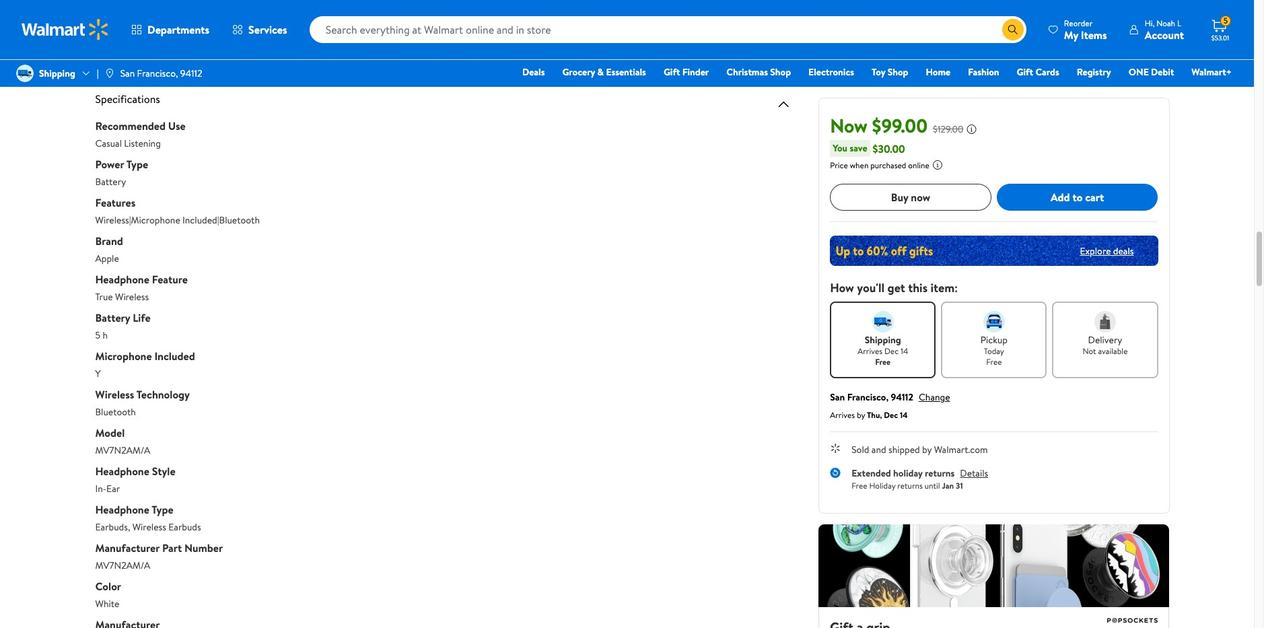 Task type: vqa. For each thing, say whether or not it's contained in the screenshot.
PS5 Controller Charger, OIVO Charging Station for Sony Playstation 5 Dualsense Controller with Fast Charging AC Adapter 5V/3A image at left
no



Task type: describe. For each thing, give the bounding box(es) containing it.
one debit
[[1129, 65, 1174, 79]]

5 cell from the left
[[565, 0, 688, 24]]

gift for gift cards
[[1017, 65, 1033, 79]]

add to cart button
[[997, 184, 1158, 211]]

my
[[1064, 27, 1079, 42]]

shop for christmas shop
[[770, 65, 791, 79]]

power
[[95, 157, 124, 171]]

14 inside the shipping arrives dec 14 free
[[901, 345, 908, 357]]

feature
[[152, 272, 188, 286]]

electronics link
[[803, 65, 860, 79]]

christmas shop link
[[721, 65, 797, 79]]

reorder
[[1064, 17, 1093, 29]]

up to sixty percent off deals. shop now. image
[[830, 236, 1158, 266]]

debit
[[1151, 65, 1174, 79]]

shipping for shipping arrives dec 14 free
[[865, 333, 901, 347]]

2 battery from the top
[[95, 310, 130, 325]]

when
[[850, 160, 869, 171]]

dec inside san francisco, 94112 change arrives by thu, dec 14
[[884, 409, 898, 421]]

you save $30.00
[[833, 141, 905, 156]]

color
[[95, 579, 121, 593]]

you'll
[[857, 279, 885, 296]]

specifications
[[95, 91, 160, 106]]

grocery
[[562, 65, 595, 79]]

buy now
[[891, 190, 931, 205]]

reorder my items
[[1064, 17, 1107, 42]]

search icon image
[[1008, 24, 1018, 35]]

deals link
[[516, 65, 551, 79]]

casual
[[95, 136, 122, 150]]

94112 for san francisco, 94112 change arrives by thu, dec 14
[[891, 390, 914, 404]]

items
[[1081, 27, 1107, 42]]

deals
[[1113, 244, 1134, 258]]

cards
[[1036, 65, 1059, 79]]

manufacturer
[[95, 540, 160, 555]]

hi,
[[1145, 17, 1155, 29]]

registry link
[[1071, 65, 1117, 79]]

3 headphone from the top
[[95, 502, 149, 517]]

$30.00
[[873, 141, 905, 156]]

94112 for san francisco, 94112
[[180, 67, 202, 80]]

shipped
[[889, 443, 920, 456]]

francisco, for san francisco, 94112 change arrives by thu, dec 14
[[847, 390, 889, 404]]

you
[[833, 141, 848, 155]]

until
[[925, 480, 940, 491]]

1 horizontal spatial returns
[[925, 467, 955, 480]]

life
[[133, 310, 151, 325]]

gift cards
[[1017, 65, 1059, 79]]

l
[[1177, 17, 1181, 29]]

use
[[168, 118, 186, 133]]

extended holiday returns details free holiday returns until jan 31
[[852, 467, 988, 491]]

apple
[[95, 251, 119, 265]]

san for san francisco, 94112
[[120, 67, 135, 80]]

gift for gift finder
[[664, 65, 680, 79]]

part
[[162, 540, 182, 555]]

technology
[[136, 387, 190, 402]]

&
[[598, 65, 604, 79]]

wireless|microphone
[[95, 213, 180, 227]]

free for details
[[852, 480, 867, 491]]

departments
[[147, 22, 209, 37]]

1 battery from the top
[[95, 175, 126, 188]]

and
[[872, 443, 886, 456]]

free for 14
[[875, 356, 891, 368]]

account
[[1145, 27, 1184, 42]]

add
[[1051, 190, 1070, 205]]

gift cards link
[[1011, 65, 1066, 79]]

extended
[[852, 467, 891, 480]]

not
[[1083, 345, 1096, 357]]

5 inside recommended use casual listening power type battery features wireless|microphone included|bluetooth brand apple headphone feature true wireless battery life 5 h microphone included y wireless technology bluetooth model mv7n2am/a headphone style in-ear headphone type earbuds, wireless earbuds manufacturer part number mv7n2am/a color white
[[95, 328, 100, 342]]

2 vertical spatial wireless
[[132, 520, 166, 534]]

free inside pickup today free
[[986, 356, 1002, 368]]

save
[[850, 141, 868, 155]]

gift finder link
[[658, 65, 715, 79]]

services
[[248, 22, 287, 37]]

recommended use casual listening power type battery features wireless|microphone included|bluetooth brand apple headphone feature true wireless battery life 5 h microphone included y wireless technology bluetooth model mv7n2am/a headphone style in-ear headphone type earbuds, wireless earbuds manufacturer part number mv7n2am/a color white
[[95, 118, 260, 610]]

get
[[888, 279, 905, 296]]

2 cell from the left
[[193, 0, 317, 24]]

less
[[430, 31, 448, 45]]

ear
[[106, 482, 120, 495]]

this
[[908, 279, 928, 296]]

home
[[926, 65, 951, 79]]

price
[[830, 160, 848, 171]]

purchased
[[871, 160, 906, 171]]

bluetooth
[[95, 405, 136, 418]]

christmas
[[727, 65, 768, 79]]

1 vertical spatial type
[[152, 502, 173, 517]]

jan
[[942, 480, 954, 491]]

registry
[[1077, 65, 1111, 79]]

3 cell from the left
[[317, 0, 441, 24]]

change
[[919, 390, 950, 404]]

intent image for delivery image
[[1095, 311, 1116, 333]]

in-
[[95, 482, 106, 495]]

14 inside san francisco, 94112 change arrives by thu, dec 14
[[900, 409, 908, 421]]

see less
[[413, 31, 448, 45]]

included
[[154, 348, 195, 363]]

0 horizontal spatial returns
[[898, 480, 923, 491]]

intent image for shipping image
[[872, 311, 894, 333]]

specifications image
[[776, 96, 792, 112]]

grocery & essentials
[[562, 65, 646, 79]]

1 vertical spatial wireless
[[95, 387, 134, 402]]

$53.01
[[1212, 33, 1229, 42]]

walmart image
[[22, 19, 109, 40]]

legal information image
[[932, 160, 943, 170]]

explore deals
[[1080, 244, 1134, 258]]

y
[[95, 367, 101, 380]]

Search search field
[[309, 16, 1027, 43]]

included|bluetooth
[[183, 213, 260, 227]]



Task type: locate. For each thing, give the bounding box(es) containing it.
delivery not available
[[1083, 333, 1128, 357]]

1 vertical spatial dec
[[884, 409, 898, 421]]

0 vertical spatial mv7n2am/a
[[95, 443, 150, 457]]

1 vertical spatial francisco,
[[847, 390, 889, 404]]

1 vertical spatial headphone
[[95, 464, 149, 478]]

1 dec from the top
[[885, 345, 899, 357]]

shipping
[[39, 67, 75, 80], [865, 333, 901, 347]]

free inside the shipping arrives dec 14 free
[[875, 356, 891, 368]]

type down listening
[[126, 157, 148, 171]]

features
[[95, 195, 136, 210]]

0 horizontal spatial 5
[[95, 328, 100, 342]]

francisco, inside san francisco, 94112 change arrives by thu, dec 14
[[847, 390, 889, 404]]

1 horizontal spatial 5
[[1224, 15, 1228, 26]]

1 vertical spatial by
[[922, 443, 932, 456]]

how you'll get this item:
[[830, 279, 958, 296]]

31
[[956, 480, 963, 491]]

94112 down departments
[[180, 67, 202, 80]]

0 vertical spatial francisco,
[[137, 67, 178, 80]]

returns left '31' at right bottom
[[925, 467, 955, 480]]

true
[[95, 290, 113, 303]]

0 horizontal spatial francisco,
[[137, 67, 178, 80]]

0 vertical spatial dec
[[885, 345, 899, 357]]

shop right toy
[[888, 65, 908, 79]]

1 vertical spatial arrives
[[830, 409, 855, 421]]

1 headphone from the top
[[95, 272, 149, 286]]

5 up $53.01
[[1224, 15, 1228, 26]]

by
[[857, 409, 865, 421], [922, 443, 932, 456]]

1 horizontal spatial shipping
[[865, 333, 901, 347]]

shipping down intent image for shipping
[[865, 333, 901, 347]]

buy now button
[[830, 184, 992, 211]]

arrives inside the shipping arrives dec 14 free
[[858, 345, 883, 357]]

$129.00
[[933, 123, 964, 136]]

14
[[901, 345, 908, 357], [900, 409, 908, 421]]

2 gift from the left
[[1017, 65, 1033, 79]]

christmas shop
[[727, 65, 791, 79]]

san francisco, 94112 change arrives by thu, dec 14
[[830, 390, 950, 421]]

$99.00
[[872, 112, 928, 139]]

0 vertical spatial arrives
[[858, 345, 883, 357]]

free left holiday in the right bottom of the page
[[852, 480, 867, 491]]

today
[[984, 345, 1004, 357]]

 image
[[104, 68, 115, 79]]

dec inside the shipping arrives dec 14 free
[[885, 345, 899, 357]]

returns
[[925, 467, 955, 480], [898, 480, 923, 491]]

5 left 'h'
[[95, 328, 100, 342]]

0 vertical spatial battery
[[95, 175, 126, 188]]

0 vertical spatial san
[[120, 67, 135, 80]]

francisco, up specifications at the left of page
[[137, 67, 178, 80]]

walmart+
[[1192, 65, 1232, 79]]

1 mv7n2am/a from the top
[[95, 443, 150, 457]]

0 vertical spatial headphone
[[95, 272, 149, 286]]

2 mv7n2am/a from the top
[[95, 558, 150, 572]]

0 horizontal spatial gift
[[664, 65, 680, 79]]

how
[[830, 279, 854, 296]]

|
[[97, 67, 99, 80]]

see
[[413, 31, 428, 45]]

deals
[[522, 65, 545, 79]]

noah
[[1157, 17, 1175, 29]]

san francisco, 94112
[[120, 67, 202, 80]]

0 horizontal spatial arrives
[[830, 409, 855, 421]]

wireless up life
[[115, 290, 149, 303]]

toy shop
[[872, 65, 908, 79]]

2 vertical spatial headphone
[[95, 502, 149, 517]]

1 vertical spatial san
[[830, 390, 845, 404]]

mv7n2am/a down model
[[95, 443, 150, 457]]

5 inside 5 $53.01
[[1224, 15, 1228, 26]]

4 cell from the left
[[441, 0, 565, 24]]

cell
[[69, 0, 193, 24], [193, 0, 317, 24], [317, 0, 441, 24], [441, 0, 565, 24], [565, 0, 688, 24], [688, 0, 812, 24]]

walmart+ link
[[1186, 65, 1238, 79]]

shipping for shipping
[[39, 67, 75, 80]]

5 $53.01
[[1212, 15, 1229, 42]]

0 vertical spatial type
[[126, 157, 148, 171]]

sold and shipped by walmart.com
[[852, 443, 988, 456]]

0 vertical spatial shipping
[[39, 67, 75, 80]]

2 dec from the top
[[884, 409, 898, 421]]

battery up 'h'
[[95, 310, 130, 325]]

francisco, up thu,
[[847, 390, 889, 404]]

listening
[[124, 136, 161, 150]]

1 horizontal spatial gift
[[1017, 65, 1033, 79]]

1 cell from the left
[[69, 0, 193, 24]]

1 horizontal spatial san
[[830, 390, 845, 404]]

san for san francisco, 94112 change arrives by thu, dec 14
[[830, 390, 845, 404]]

delivery
[[1088, 333, 1122, 347]]

finder
[[682, 65, 709, 79]]

0 horizontal spatial 94112
[[180, 67, 202, 80]]

type up earbuds
[[152, 502, 173, 517]]

style
[[152, 464, 175, 478]]

services button
[[221, 13, 299, 46]]

battery down power on the top left
[[95, 175, 126, 188]]

6 cell from the left
[[688, 0, 812, 24]]

0 horizontal spatial free
[[852, 480, 867, 491]]

one
[[1129, 65, 1149, 79]]

1 vertical spatial battery
[[95, 310, 130, 325]]

shipping left |
[[39, 67, 75, 80]]

1 vertical spatial 94112
[[891, 390, 914, 404]]

dec down intent image for shipping
[[885, 345, 899, 357]]

gift finder
[[664, 65, 709, 79]]

dec right thu,
[[884, 409, 898, 421]]

14 up san francisco, 94112 change arrives by thu, dec 14
[[901, 345, 908, 357]]

headphone up ear
[[95, 464, 149, 478]]

2 shop from the left
[[888, 65, 908, 79]]

gift left cards
[[1017, 65, 1033, 79]]

arrives left thu,
[[830, 409, 855, 421]]

1 horizontal spatial type
[[152, 502, 173, 517]]

0 vertical spatial 14
[[901, 345, 908, 357]]

recommended
[[95, 118, 166, 133]]

0 horizontal spatial by
[[857, 409, 865, 421]]

by right shipped
[[922, 443, 932, 456]]

hi, noah l account
[[1145, 17, 1184, 42]]

by inside san francisco, 94112 change arrives by thu, dec 14
[[857, 409, 865, 421]]

white
[[95, 597, 119, 610]]

free inside extended holiday returns details free holiday returns until jan 31
[[852, 480, 867, 491]]

94112 inside san francisco, 94112 change arrives by thu, dec 14
[[891, 390, 914, 404]]

now
[[911, 190, 931, 205]]

cart
[[1085, 190, 1104, 205]]

14 right thu,
[[900, 409, 908, 421]]

wireless up bluetooth
[[95, 387, 134, 402]]

gift
[[664, 65, 680, 79], [1017, 65, 1033, 79]]

by left thu,
[[857, 409, 865, 421]]

0 horizontal spatial shop
[[770, 65, 791, 79]]

shop up specifications icon
[[770, 65, 791, 79]]

0 horizontal spatial shipping
[[39, 67, 75, 80]]

arrives down intent image for shipping
[[858, 345, 883, 357]]

francisco, for san francisco, 94112
[[137, 67, 178, 80]]

0 horizontal spatial type
[[126, 157, 148, 171]]

free down pickup
[[986, 356, 1002, 368]]

94112 left change
[[891, 390, 914, 404]]

1 vertical spatial 14
[[900, 409, 908, 421]]

1 vertical spatial shipping
[[865, 333, 901, 347]]

now $99.00
[[830, 112, 928, 139]]

details
[[960, 467, 988, 480]]

2 headphone from the top
[[95, 464, 149, 478]]

toy
[[872, 65, 886, 79]]

san
[[120, 67, 135, 80], [830, 390, 845, 404]]

learn more about strikethrough prices image
[[966, 124, 977, 135]]

free down intent image for shipping
[[875, 356, 891, 368]]

add to cart
[[1051, 190, 1104, 205]]

h
[[103, 328, 108, 342]]

essentials
[[606, 65, 646, 79]]

1 horizontal spatial arrives
[[858, 345, 883, 357]]

shop for toy shop
[[888, 65, 908, 79]]

Walmart Site-Wide search field
[[309, 16, 1027, 43]]

pickup today free
[[981, 333, 1008, 368]]

one debit link
[[1123, 65, 1180, 79]]

wireless up manufacturer
[[132, 520, 166, 534]]

available
[[1098, 345, 1128, 357]]

1 vertical spatial mv7n2am/a
[[95, 558, 150, 572]]

san inside san francisco, 94112 change arrives by thu, dec 14
[[830, 390, 845, 404]]

1 horizontal spatial francisco,
[[847, 390, 889, 404]]

shipping inside the shipping arrives dec 14 free
[[865, 333, 901, 347]]

1 vertical spatial 5
[[95, 328, 100, 342]]

microphone
[[95, 348, 152, 363]]

1 shop from the left
[[770, 65, 791, 79]]

1 horizontal spatial shop
[[888, 65, 908, 79]]

mv7n2am/a down manufacturer
[[95, 558, 150, 572]]

 image
[[16, 65, 34, 82]]

row
[[0, 0, 812, 24]]

0 vertical spatial by
[[857, 409, 865, 421]]

fashion
[[968, 65, 999, 79]]

free
[[875, 356, 891, 368], [986, 356, 1002, 368], [852, 480, 867, 491]]

1 horizontal spatial by
[[922, 443, 932, 456]]

2 horizontal spatial free
[[986, 356, 1002, 368]]

battery
[[95, 175, 126, 188], [95, 310, 130, 325]]

fashion link
[[962, 65, 1006, 79]]

headphone up earbuds,
[[95, 502, 149, 517]]

gift left finder
[[664, 65, 680, 79]]

walmart.com
[[934, 443, 988, 456]]

mv7n2am/a
[[95, 443, 150, 457], [95, 558, 150, 572]]

returns left until
[[898, 480, 923, 491]]

1 gift from the left
[[664, 65, 680, 79]]

thu,
[[867, 409, 882, 421]]

holiday
[[893, 467, 923, 480]]

0 vertical spatial 5
[[1224, 15, 1228, 26]]

0 vertical spatial 94112
[[180, 67, 202, 80]]

0 vertical spatial wireless
[[115, 290, 149, 303]]

arrives inside san francisco, 94112 change arrives by thu, dec 14
[[830, 409, 855, 421]]

shop
[[770, 65, 791, 79], [888, 65, 908, 79]]

1 horizontal spatial free
[[875, 356, 891, 368]]

1 horizontal spatial 94112
[[891, 390, 914, 404]]

sold
[[852, 443, 869, 456]]

item:
[[931, 279, 958, 296]]

shipping arrives dec 14 free
[[858, 333, 908, 368]]

pickup
[[981, 333, 1008, 347]]

type
[[126, 157, 148, 171], [152, 502, 173, 517]]

departments button
[[120, 13, 221, 46]]

headphone up true
[[95, 272, 149, 286]]

see less button
[[402, 27, 475, 49]]

intent image for pickup image
[[983, 311, 1005, 333]]

0 horizontal spatial san
[[120, 67, 135, 80]]



